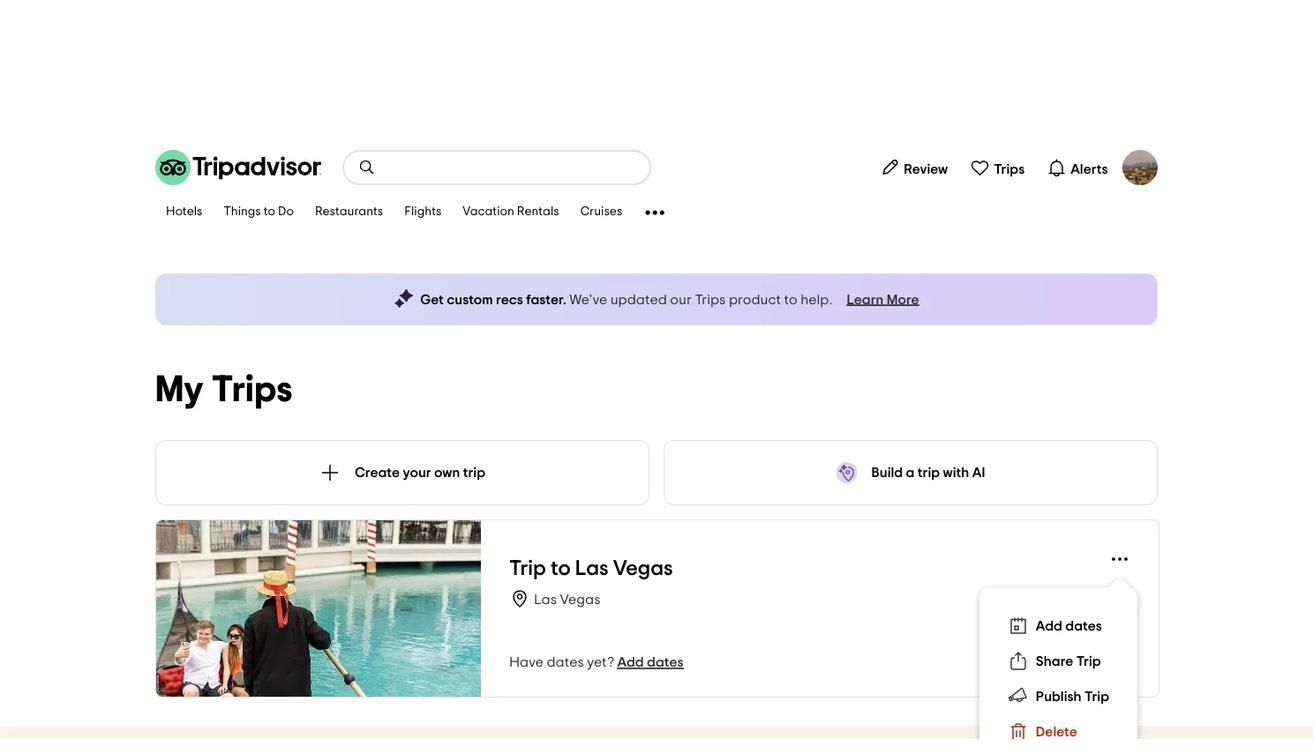 Task type: describe. For each thing, give the bounding box(es) containing it.
1 vertical spatial vegas
[[560, 593, 601, 607]]

do
[[278, 206, 294, 218]]

create
[[355, 466, 400, 480]]

dates for have
[[547, 656, 584, 670]]

build a trip with ai button
[[664, 441, 1158, 506]]

alerts link
[[1040, 150, 1116, 185]]

profile picture image
[[1123, 150, 1158, 185]]

review
[[904, 162, 948, 176]]

help.
[[801, 293, 833, 307]]

share
[[1036, 655, 1074, 669]]

we've
[[570, 293, 608, 307]]

product
[[729, 293, 781, 307]]

ai
[[973, 466, 986, 480]]

have dates yet? add dates
[[509, 656, 684, 670]]

restaurants
[[315, 206, 383, 218]]

trip to las vegas
[[509, 558, 673, 580]]

custom
[[447, 293, 493, 307]]

trip for share
[[1077, 655, 1101, 669]]

0 vertical spatial add dates button
[[1001, 609, 1117, 644]]

alerts
[[1071, 162, 1108, 176]]

your
[[403, 466, 431, 480]]

0 vertical spatial trip
[[509, 558, 546, 580]]

publish
[[1036, 690, 1082, 704]]

rentals
[[517, 206, 559, 218]]

flights link
[[394, 194, 452, 231]]

vacation
[[463, 206, 514, 218]]

learn more link
[[847, 291, 920, 308]]

1 trip from the left
[[463, 466, 486, 480]]

search image
[[358, 159, 376, 177]]

2 trip from the left
[[918, 466, 940, 480]]

with
[[943, 466, 970, 480]]

things
[[224, 206, 261, 218]]

updated
[[611, 293, 667, 307]]

recs
[[496, 293, 523, 307]]

0 vertical spatial add
[[1036, 620, 1063, 634]]

create your own trip button
[[155, 441, 650, 506]]

0 horizontal spatial add dates button
[[618, 655, 684, 671]]

share trip
[[1036, 655, 1101, 669]]

trips link
[[963, 150, 1033, 185]]

publish trip button
[[1001, 680, 1117, 715]]

my
[[155, 372, 204, 409]]

menu image
[[1110, 549, 1131, 570]]



Task type: locate. For each thing, give the bounding box(es) containing it.
dates right yet?
[[647, 656, 684, 670]]

trip right own
[[463, 466, 486, 480]]

trip right a
[[918, 466, 940, 480]]

dates for add
[[1066, 620, 1102, 634]]

have
[[509, 656, 544, 670]]

1 vertical spatial trip
[[1077, 655, 1101, 669]]

2 vertical spatial trip
[[1085, 690, 1110, 704]]

to for things to do
[[264, 206, 275, 218]]

dates inside button
[[1066, 620, 1102, 634]]

1 vertical spatial add dates button
[[618, 655, 684, 671]]

1 horizontal spatial trips
[[695, 293, 726, 307]]

vacation rentals link
[[452, 194, 570, 231]]

las down trip to las vegas
[[534, 593, 557, 607]]

1 horizontal spatial to
[[551, 558, 571, 580]]

2 vertical spatial trips
[[211, 372, 293, 409]]

learn more
[[847, 293, 920, 307]]

my trips
[[155, 372, 293, 409]]

faster.
[[526, 293, 567, 307]]

trip right 'publish' in the right of the page
[[1085, 690, 1110, 704]]

dates left yet?
[[547, 656, 584, 670]]

add right yet?
[[618, 656, 644, 670]]

a
[[906, 466, 915, 480]]

publish trip
[[1036, 690, 1110, 704]]

trip
[[509, 558, 546, 580], [1077, 655, 1101, 669], [1085, 690, 1110, 704]]

dates
[[1066, 620, 1102, 634], [547, 656, 584, 670], [647, 656, 684, 670]]

add dates button
[[1001, 609, 1117, 644], [618, 655, 684, 671]]

2 vertical spatial to
[[551, 558, 571, 580]]

0 horizontal spatial las
[[534, 593, 557, 607]]

0 horizontal spatial trip
[[463, 466, 486, 480]]

learn
[[847, 293, 884, 307]]

build
[[872, 466, 903, 480]]

0 horizontal spatial trips
[[211, 372, 293, 409]]

our
[[670, 293, 692, 307]]

hotels link
[[155, 194, 213, 231]]

las vegas
[[534, 593, 601, 607]]

trip
[[463, 466, 486, 480], [918, 466, 940, 480]]

None search field
[[344, 152, 650, 184]]

trips right my
[[211, 372, 293, 409]]

dates up share trip
[[1066, 620, 1102, 634]]

1 horizontal spatial add
[[1036, 620, 1063, 634]]

vacation rentals
[[463, 206, 559, 218]]

trips left alerts link
[[994, 162, 1025, 176]]

trip for publish
[[1085, 690, 1110, 704]]

2 horizontal spatial trips
[[994, 162, 1025, 176]]

trips right our
[[695, 293, 726, 307]]

1 horizontal spatial las
[[575, 558, 609, 580]]

cruises link
[[570, 194, 633, 231]]

trips
[[994, 162, 1025, 176], [695, 293, 726, 307], [211, 372, 293, 409]]

create your own trip
[[355, 466, 486, 480]]

0 horizontal spatial dates
[[547, 656, 584, 670]]

review link
[[873, 150, 956, 185]]

more
[[887, 293, 920, 307]]

0 vertical spatial to
[[264, 206, 275, 218]]

add dates button right yet?
[[618, 655, 684, 671]]

to up las vegas
[[551, 558, 571, 580]]

las
[[575, 558, 609, 580], [534, 593, 557, 607]]

0 vertical spatial vegas
[[613, 558, 673, 580]]

1 horizontal spatial trip
[[918, 466, 940, 480]]

trip to las vegas link
[[509, 556, 1103, 582]]

share trip button
[[1001, 644, 1117, 680]]

1 horizontal spatial dates
[[647, 656, 684, 670]]

2 horizontal spatial dates
[[1066, 620, 1102, 634]]

to for trip to las vegas
[[551, 558, 571, 580]]

add dates button up share
[[1001, 609, 1117, 644]]

cruises
[[581, 206, 623, 218]]

0 vertical spatial las
[[575, 558, 609, 580]]

vegas
[[613, 558, 673, 580], [560, 593, 601, 607]]

0 horizontal spatial add
[[618, 656, 644, 670]]

tripadvisor image
[[155, 150, 321, 185]]

1 horizontal spatial add dates button
[[1001, 609, 1117, 644]]

1 vertical spatial add
[[618, 656, 644, 670]]

to left do
[[264, 206, 275, 218]]

0 vertical spatial trips
[[994, 162, 1025, 176]]

to inside "link"
[[264, 206, 275, 218]]

0 horizontal spatial vegas
[[560, 593, 601, 607]]

own
[[434, 466, 460, 480]]

1 vertical spatial las
[[534, 593, 557, 607]]

yet?
[[587, 656, 614, 670]]

1 vertical spatial trips
[[695, 293, 726, 307]]

things to do link
[[213, 194, 304, 231]]

to left "help."
[[784, 293, 798, 307]]

flights
[[404, 206, 442, 218]]

hotels
[[166, 206, 203, 218]]

1 horizontal spatial vegas
[[613, 558, 673, 580]]

add up share
[[1036, 620, 1063, 634]]

add
[[1036, 620, 1063, 634], [618, 656, 644, 670]]

to
[[264, 206, 275, 218], [784, 293, 798, 307], [551, 558, 571, 580]]

las up las vegas
[[575, 558, 609, 580]]

0 horizontal spatial to
[[264, 206, 275, 218]]

trip right share
[[1077, 655, 1101, 669]]

things to do
[[224, 206, 294, 218]]

trip up las vegas
[[509, 558, 546, 580]]

1 vertical spatial to
[[784, 293, 798, 307]]

get custom recs faster. we've updated our trips product to help.
[[421, 293, 833, 307]]

2 horizontal spatial to
[[784, 293, 798, 307]]

add dates
[[1036, 620, 1102, 634]]

trips inside 'link'
[[994, 162, 1025, 176]]

restaurants link
[[304, 194, 394, 231]]

get
[[421, 293, 444, 307]]

build a trip with ai
[[872, 466, 986, 480]]



Task type: vqa. For each thing, say whether or not it's contained in the screenshot.
Carousel of images figure
no



